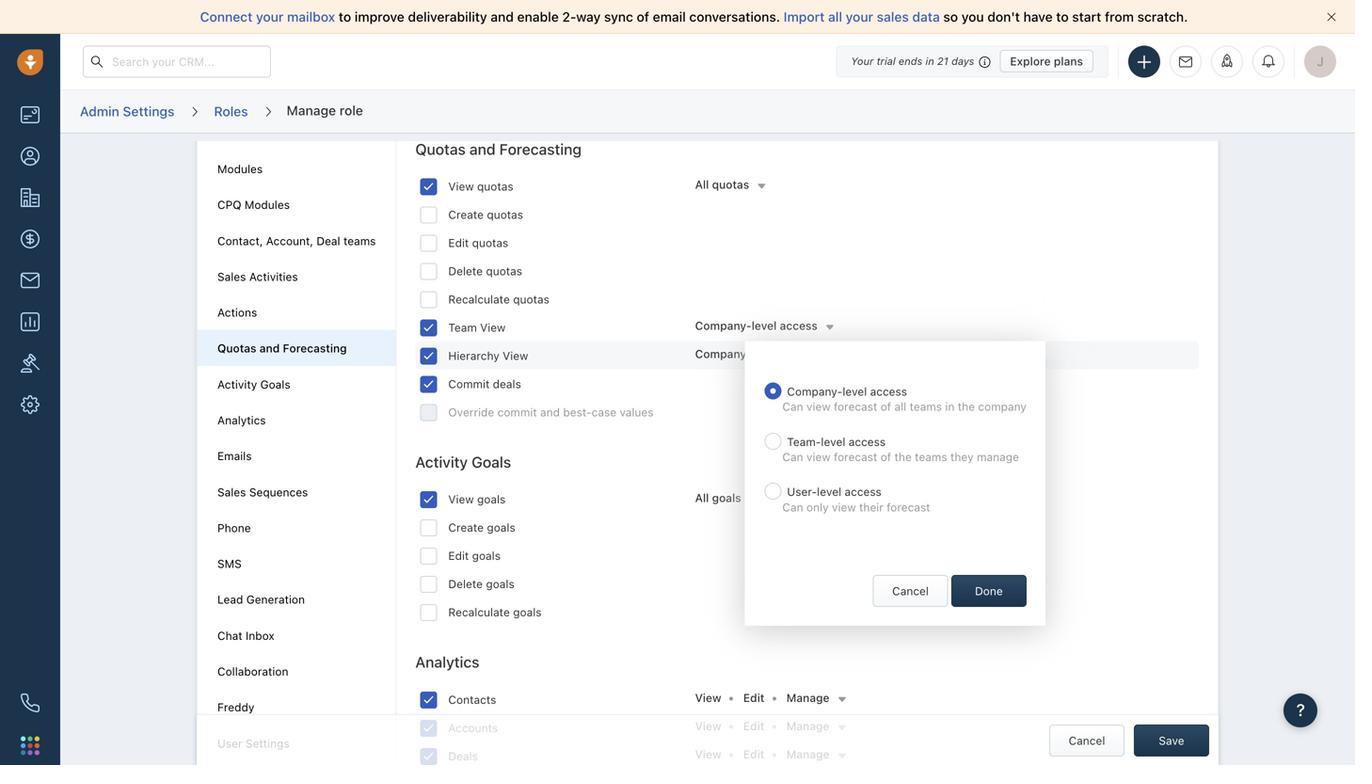 Task type: describe. For each thing, give the bounding box(es) containing it.
override
[[449, 406, 495, 419]]

forecast for company-
[[834, 400, 878, 414]]

0 vertical spatial the
[[958, 400, 975, 414]]

quotas for delete quotas
[[486, 265, 523, 278]]

phone link
[[217, 522, 251, 535]]

phone image
[[21, 694, 40, 713]]

phone
[[217, 522, 251, 535]]

delete goals
[[449, 578, 515, 591]]

override commit and best-case values
[[449, 406, 654, 419]]

goals for view goals
[[477, 493, 506, 506]]

analytics link
[[217, 414, 266, 427]]

mailbox
[[287, 9, 335, 24]]

goals for create goals
[[487, 521, 516, 534]]

cancel button for done
[[873, 575, 949, 607]]

your
[[851, 55, 874, 67]]

2-
[[563, 9, 576, 24]]

data
[[913, 9, 940, 24]]

sales activities link
[[217, 270, 298, 283]]

role
[[340, 102, 363, 118]]

scratch.
[[1138, 9, 1189, 24]]

explore plans link
[[1000, 50, 1094, 72]]

improve
[[355, 9, 405, 24]]

edit for accounts
[[744, 720, 765, 733]]

sales for sales sequences
[[217, 486, 246, 499]]

create for create quotas
[[449, 208, 484, 221]]

only
[[807, 501, 829, 514]]

chat inbox
[[217, 629, 275, 642]]

delete for delete goals
[[449, 578, 483, 591]]

team-level access
[[788, 435, 886, 449]]

properties image
[[21, 354, 40, 373]]

activities
[[249, 270, 298, 283]]

0 vertical spatial teams
[[344, 234, 376, 247]]

email
[[653, 9, 686, 24]]

quotas for recalculate quotas
[[513, 293, 550, 306]]

sales sequences
[[217, 486, 308, 499]]

modules link
[[217, 162, 263, 176]]

ends
[[899, 55, 923, 67]]

0 horizontal spatial activity
[[217, 378, 257, 391]]

explore
[[1011, 55, 1051, 68]]

level for can only view their forecast
[[817, 485, 842, 499]]

create for create goals
[[449, 521, 484, 534]]

recalculate goals
[[449, 606, 542, 619]]

cancel for save
[[1069, 734, 1106, 748]]

emails link
[[217, 450, 252, 463]]

of for team-level access
[[881, 451, 892, 464]]

you
[[962, 9, 985, 24]]

forecast for team-
[[834, 451, 878, 464]]

level for can view forecast of all teams in the company
[[843, 385, 867, 398]]

0 horizontal spatial quotas
[[217, 342, 257, 355]]

quotas for create quotas
[[487, 208, 524, 221]]

collaboration
[[217, 665, 289, 678]]

plans
[[1054, 55, 1084, 68]]

conversations.
[[690, 9, 781, 24]]

user settings link
[[217, 737, 290, 750]]

21
[[938, 55, 949, 67]]

account,
[[266, 234, 314, 247]]

can for user-level access
[[783, 501, 804, 514]]

goals for edit goals
[[472, 550, 501, 563]]

freddy
[[217, 701, 255, 714]]

close image
[[1328, 12, 1337, 22]]

activity goals link
[[217, 378, 291, 391]]

teams for team-level access
[[915, 451, 948, 464]]

0 vertical spatial of
[[637, 9, 650, 24]]

can for company-level access
[[783, 400, 804, 414]]

cpq modules
[[217, 198, 290, 212]]

quotas and forecasting link
[[217, 342, 347, 355]]

0 horizontal spatial in
[[926, 55, 935, 67]]

so
[[944, 9, 959, 24]]

sync
[[604, 9, 634, 24]]

done button
[[952, 575, 1027, 607]]

1 vertical spatial all
[[895, 400, 907, 414]]

connect your mailbox link
[[200, 9, 339, 24]]

contact, account, deal teams
[[217, 234, 376, 247]]

inbox
[[246, 629, 275, 642]]

days
[[952, 55, 975, 67]]

user settings
[[217, 737, 290, 750]]

1 your from the left
[[256, 9, 284, 24]]

values
[[620, 406, 654, 419]]

0 vertical spatial quotas
[[416, 140, 466, 158]]

admin
[[80, 103, 119, 119]]

all for all goals
[[695, 491, 709, 505]]

recalculate for and
[[449, 293, 510, 306]]

edit for edit quotas
[[449, 236, 469, 250]]

2 vertical spatial company-
[[788, 385, 843, 398]]

commit deals
[[449, 378, 521, 391]]

sms link
[[217, 557, 242, 571]]

cpq
[[217, 198, 241, 212]]

can view forecast of all teams in the company
[[783, 400, 1027, 414]]

explore plans
[[1011, 55, 1084, 68]]

view up create quotas
[[449, 180, 474, 193]]

freddy link
[[217, 701, 255, 714]]

edit quotas
[[449, 236, 509, 250]]

user-
[[788, 485, 817, 499]]

lead generation
[[217, 593, 305, 607]]

contact, account, deal teams link
[[217, 234, 376, 247]]

create quotas
[[449, 208, 524, 221]]

access for can view forecast of all teams in the company
[[871, 385, 908, 398]]

sales for sales activities
[[217, 270, 246, 283]]

edit goals
[[449, 550, 501, 563]]

import all your sales data link
[[784, 9, 944, 24]]

edit for edit goals
[[449, 550, 469, 563]]

emails
[[217, 450, 252, 463]]

start
[[1073, 9, 1102, 24]]

what's new image
[[1221, 54, 1234, 67]]

user-level access
[[788, 485, 882, 499]]

team view
[[449, 321, 506, 334]]

your trial ends in 21 days
[[851, 55, 975, 67]]

contacts
[[449, 693, 497, 706]]

company
[[979, 400, 1027, 414]]

sequences
[[249, 486, 308, 499]]

import
[[784, 9, 825, 24]]

all goals
[[695, 491, 742, 505]]

cancel button for save
[[1050, 725, 1125, 757]]



Task type: vqa. For each thing, say whether or not it's contained in the screenshot.


Task type: locate. For each thing, give the bounding box(es) containing it.
0 vertical spatial modules
[[217, 162, 263, 176]]

1 horizontal spatial settings
[[246, 737, 290, 750]]

0 horizontal spatial your
[[256, 9, 284, 24]]

1 horizontal spatial goals
[[472, 453, 511, 471]]

2 delete from the top
[[449, 578, 483, 591]]

view quotas
[[449, 180, 514, 193]]

forecast up team-level access
[[834, 400, 878, 414]]

sales
[[217, 270, 246, 283], [217, 486, 246, 499]]

1 vertical spatial settings
[[246, 737, 290, 750]]

trial
[[877, 55, 896, 67]]

view goals
[[449, 493, 506, 506]]

0 vertical spatial quotas and forecasting
[[416, 140, 582, 158]]

1 vertical spatial delete
[[449, 578, 483, 591]]

enable
[[517, 9, 559, 24]]

0 horizontal spatial settings
[[123, 103, 175, 119]]

of down team-level access
[[881, 451, 892, 464]]

0 vertical spatial company-level access
[[695, 319, 818, 333]]

goals down create goals
[[472, 550, 501, 563]]

settings
[[123, 103, 175, 119], [246, 737, 290, 750]]

1 vertical spatial cancel button
[[1050, 725, 1125, 757]]

1 delete from the top
[[449, 265, 483, 278]]

analytics up contacts
[[416, 654, 480, 671]]

3 edit from the top
[[744, 748, 765, 761]]

in left 21 in the top of the page
[[926, 55, 935, 67]]

settings right admin
[[123, 103, 175, 119]]

and up activity goals link
[[260, 342, 280, 355]]

1 vertical spatial quotas and forecasting
[[217, 342, 347, 355]]

activity up view goals
[[416, 453, 468, 471]]

forecast down team-level access
[[834, 451, 878, 464]]

cancel left the done
[[893, 585, 929, 598]]

2 vertical spatial teams
[[915, 451, 948, 464]]

analytics
[[217, 414, 266, 427], [416, 654, 480, 671]]

quotas and forecasting up activity goals link
[[217, 342, 347, 355]]

activity goals up view goals
[[416, 453, 511, 471]]

delete down edit quotas
[[449, 265, 483, 278]]

deals
[[493, 378, 521, 391]]

teams right deal
[[344, 234, 376, 247]]

2 vertical spatial edit
[[744, 748, 765, 761]]

0 vertical spatial activity
[[217, 378, 257, 391]]

all up can view forecast of the teams they manage
[[895, 400, 907, 414]]

0 horizontal spatial all
[[829, 9, 843, 24]]

in
[[926, 55, 935, 67], [946, 400, 955, 414]]

1 edit from the top
[[744, 691, 765, 705]]

their
[[860, 501, 884, 514]]

and
[[491, 9, 514, 24], [470, 140, 496, 158], [260, 342, 280, 355], [540, 406, 560, 419]]

in up they
[[946, 400, 955, 414]]

contact,
[[217, 234, 263, 247]]

roles
[[214, 103, 248, 119]]

don't
[[988, 9, 1021, 24]]

0 horizontal spatial cancel button
[[873, 575, 949, 607]]

team-
[[788, 435, 821, 449]]

quotas for edit quotas
[[472, 236, 509, 250]]

team
[[449, 321, 477, 334]]

of right sync
[[637, 9, 650, 24]]

1 vertical spatial create
[[449, 521, 484, 534]]

activity
[[217, 378, 257, 391], [416, 453, 468, 471]]

quotas and forecasting up view quotas
[[416, 140, 582, 158]]

1 horizontal spatial activity
[[416, 453, 468, 471]]

best-
[[563, 406, 592, 419]]

1 horizontal spatial the
[[958, 400, 975, 414]]

2 vertical spatial forecast
[[887, 501, 931, 514]]

settings right user
[[246, 737, 290, 750]]

settings for admin settings
[[123, 103, 175, 119]]

1 horizontal spatial to
[[1057, 9, 1069, 24]]

1 edit from the top
[[449, 236, 469, 250]]

all
[[695, 178, 709, 191], [695, 491, 709, 505]]

view
[[807, 400, 831, 414], [807, 451, 831, 464], [832, 501, 856, 514], [695, 691, 722, 705], [695, 720, 722, 733], [695, 748, 722, 761]]

and left best- at the bottom of the page
[[540, 406, 560, 419]]

activity up analytics link at bottom left
[[217, 378, 257, 391]]

cancel button left the done
[[873, 575, 949, 607]]

edit up delete quotas
[[449, 236, 469, 250]]

1 horizontal spatial in
[[946, 400, 955, 414]]

0 vertical spatial can
[[783, 400, 804, 414]]

edit
[[449, 236, 469, 250], [449, 550, 469, 563]]

analytics up the emails link at the bottom of the page
[[217, 414, 266, 427]]

goals up view goals
[[472, 453, 511, 471]]

0 vertical spatial edit
[[449, 236, 469, 250]]

0 horizontal spatial forecasting
[[283, 342, 347, 355]]

1 can from the top
[[783, 400, 804, 414]]

recalculate for goals
[[449, 606, 510, 619]]

way
[[576, 9, 601, 24]]

the
[[958, 400, 975, 414], [895, 451, 912, 464]]

1 vertical spatial of
[[881, 400, 892, 414]]

2 sales from the top
[[217, 486, 246, 499]]

goals down delete goals at the bottom left of the page
[[513, 606, 542, 619]]

quotas down 'actions'
[[217, 342, 257, 355]]

access
[[780, 319, 818, 333], [780, 348, 818, 361], [871, 385, 908, 398], [849, 435, 886, 449], [845, 485, 882, 499]]

0 vertical spatial in
[[926, 55, 935, 67]]

roles link
[[213, 97, 249, 126]]

sales up 'actions'
[[217, 270, 246, 283]]

of
[[637, 9, 650, 24], [881, 400, 892, 414], [881, 451, 892, 464]]

1 vertical spatial edit
[[744, 720, 765, 733]]

forecasting up view quotas
[[500, 140, 582, 158]]

phone element
[[11, 685, 49, 722]]

1 horizontal spatial your
[[846, 9, 874, 24]]

of up can view forecast of the teams they manage
[[881, 400, 892, 414]]

1 vertical spatial the
[[895, 451, 912, 464]]

create goals
[[449, 521, 516, 534]]

cancel for done
[[893, 585, 929, 598]]

can for team-level access
[[783, 451, 804, 464]]

0 horizontal spatial to
[[339, 9, 351, 24]]

1 vertical spatial teams
[[910, 400, 943, 414]]

goals
[[260, 378, 291, 391], [472, 453, 511, 471]]

can down team-
[[783, 451, 804, 464]]

goals for all goals
[[712, 491, 742, 505]]

1 vertical spatial sales
[[217, 486, 246, 499]]

lead generation link
[[217, 593, 305, 607]]

0 vertical spatial create
[[449, 208, 484, 221]]

1 sales from the top
[[217, 270, 246, 283]]

1 vertical spatial goals
[[472, 453, 511, 471]]

1 vertical spatial analytics
[[416, 654, 480, 671]]

accounts
[[449, 721, 498, 735]]

case
[[592, 406, 617, 419]]

goals down quotas and forecasting link
[[260, 378, 291, 391]]

manage role
[[287, 102, 363, 118]]

recalculate down delete goals at the bottom left of the page
[[449, 606, 510, 619]]

1 to from the left
[[339, 9, 351, 24]]

1 vertical spatial modules
[[245, 198, 290, 212]]

and left enable
[[491, 9, 514, 24]]

admin settings
[[80, 103, 175, 119]]

teams for company-level access
[[910, 400, 943, 414]]

1 vertical spatial edit
[[449, 550, 469, 563]]

chat
[[217, 629, 243, 642]]

access for can view forecast of the teams they manage
[[849, 435, 886, 449]]

2 edit from the top
[[744, 720, 765, 733]]

0 vertical spatial forecast
[[834, 400, 878, 414]]

the left company at the right
[[958, 400, 975, 414]]

collaboration link
[[217, 665, 289, 678]]

delete for delete quotas
[[449, 265, 483, 278]]

goals for recalculate goals
[[513, 606, 542, 619]]

to
[[339, 9, 351, 24], [1057, 9, 1069, 24]]

actions link
[[217, 306, 257, 319]]

can only view their forecast
[[783, 501, 931, 514]]

manage
[[287, 102, 336, 118]]

create
[[449, 208, 484, 221], [449, 521, 484, 534]]

1 create from the top
[[449, 208, 484, 221]]

to right mailbox at the top left
[[339, 9, 351, 24]]

3 can from the top
[[783, 501, 804, 514]]

lead
[[217, 593, 243, 607]]

2 your from the left
[[846, 9, 874, 24]]

0 vertical spatial settings
[[123, 103, 175, 119]]

1 horizontal spatial quotas and forecasting
[[416, 140, 582, 158]]

cancel button left save
[[1050, 725, 1125, 757]]

Search your CRM... text field
[[83, 46, 271, 78]]

have
[[1024, 9, 1053, 24]]

hierarchy view
[[449, 349, 529, 363]]

1 vertical spatial can
[[783, 451, 804, 464]]

0 horizontal spatial the
[[895, 451, 912, 464]]

from
[[1105, 9, 1135, 24]]

0 vertical spatial analytics
[[217, 414, 266, 427]]

teams left they
[[915, 451, 948, 464]]

view up create goals
[[449, 493, 474, 506]]

0 vertical spatial cancel button
[[873, 575, 949, 607]]

modules right 'cpq'
[[245, 198, 290, 212]]

user
[[217, 737, 242, 750]]

1 vertical spatial forecasting
[[283, 342, 347, 355]]

generation
[[246, 593, 305, 607]]

0 vertical spatial delete
[[449, 265, 483, 278]]

0 horizontal spatial activity goals
[[217, 378, 291, 391]]

they
[[951, 451, 974, 464]]

manage
[[977, 451, 1020, 464], [787, 691, 830, 705], [787, 720, 830, 733], [787, 748, 830, 761]]

0 vertical spatial company-
[[695, 319, 752, 333]]

goals down view goals
[[487, 521, 516, 534]]

goals left user- on the bottom of page
[[712, 491, 742, 505]]

0 vertical spatial all
[[695, 178, 709, 191]]

cancel left save
[[1069, 734, 1106, 748]]

2 recalculate from the top
[[449, 606, 510, 619]]

0 horizontal spatial analytics
[[217, 414, 266, 427]]

deliverability
[[408, 9, 487, 24]]

view up deals
[[503, 349, 529, 363]]

2 vertical spatial can
[[783, 501, 804, 514]]

1 vertical spatial forecast
[[834, 451, 878, 464]]

chat inbox link
[[217, 629, 275, 642]]

activity goals up analytics link at bottom left
[[217, 378, 291, 391]]

create up edit goals
[[449, 521, 484, 534]]

0 vertical spatial all
[[829, 9, 843, 24]]

2 all from the top
[[695, 491, 709, 505]]

1 vertical spatial company-
[[695, 348, 752, 361]]

quotas for all quotas
[[712, 178, 750, 191]]

can down user- on the bottom of page
[[783, 501, 804, 514]]

actions
[[217, 306, 257, 319]]

0 horizontal spatial cancel
[[893, 585, 929, 598]]

commit
[[449, 378, 490, 391]]

create up edit quotas
[[449, 208, 484, 221]]

view up hierarchy view
[[480, 321, 506, 334]]

your left mailbox at the top left
[[256, 9, 284, 24]]

edit for deals
[[744, 748, 765, 761]]

can up team-
[[783, 400, 804, 414]]

1 vertical spatial all
[[695, 491, 709, 505]]

delete quotas
[[449, 265, 523, 278]]

delete down edit goals
[[449, 578, 483, 591]]

all right 'import'
[[829, 9, 843, 24]]

1 vertical spatial company-level access
[[695, 348, 818, 361]]

your
[[256, 9, 284, 24], [846, 9, 874, 24]]

teams up can view forecast of the teams they manage
[[910, 400, 943, 414]]

1 horizontal spatial forecasting
[[500, 140, 582, 158]]

2 create from the top
[[449, 521, 484, 534]]

goals up recalculate goals
[[486, 578, 515, 591]]

to left start
[[1057, 9, 1069, 24]]

done
[[975, 585, 1003, 598]]

1 vertical spatial cancel
[[1069, 734, 1106, 748]]

all for all quotas
[[695, 178, 709, 191]]

and up view quotas
[[470, 140, 496, 158]]

2 edit from the top
[[449, 550, 469, 563]]

access for can only view their forecast
[[845, 485, 882, 499]]

modules
[[217, 162, 263, 176], [245, 198, 290, 212]]

edit up delete goals at the bottom left of the page
[[449, 550, 469, 563]]

modules up 'cpq'
[[217, 162, 263, 176]]

forecasting up activity goals link
[[283, 342, 347, 355]]

sales up phone
[[217, 486, 246, 499]]

1 horizontal spatial cancel button
[[1050, 725, 1125, 757]]

sales sequences link
[[217, 486, 308, 499]]

goals for delete goals
[[486, 578, 515, 591]]

admin settings link
[[79, 97, 176, 126]]

quotas up view quotas
[[416, 140, 466, 158]]

freshworks switcher image
[[21, 737, 40, 755]]

level for can view forecast of the teams they manage
[[821, 435, 846, 449]]

1 recalculate from the top
[[449, 293, 510, 306]]

1 horizontal spatial quotas
[[416, 140, 466, 158]]

recalculate
[[449, 293, 510, 306], [449, 606, 510, 619]]

1 horizontal spatial analytics
[[416, 654, 480, 671]]

0 vertical spatial recalculate
[[449, 293, 510, 306]]

1 vertical spatial in
[[946, 400, 955, 414]]

2 to from the left
[[1057, 9, 1069, 24]]

1 horizontal spatial activity goals
[[416, 453, 511, 471]]

1 vertical spatial quotas
[[217, 342, 257, 355]]

can
[[783, 400, 804, 414], [783, 451, 804, 464], [783, 501, 804, 514]]

recalculate up team view
[[449, 293, 510, 306]]

settings for user settings
[[246, 737, 290, 750]]

2 can from the top
[[783, 451, 804, 464]]

0 vertical spatial edit
[[744, 691, 765, 705]]

all quotas
[[695, 178, 750, 191]]

0 vertical spatial forecasting
[[500, 140, 582, 158]]

2 vertical spatial company-level access
[[788, 385, 908, 398]]

1 horizontal spatial cancel
[[1069, 734, 1106, 748]]

activity goals
[[217, 378, 291, 391], [416, 453, 511, 471]]

goals up create goals
[[477, 493, 506, 506]]

0 vertical spatial goals
[[260, 378, 291, 391]]

connect your mailbox to improve deliverability and enable 2-way sync of email conversations. import all your sales data so you don't have to start from scratch.
[[200, 9, 1189, 24]]

company-
[[695, 319, 752, 333], [695, 348, 752, 361], [788, 385, 843, 398]]

0 vertical spatial cancel
[[893, 585, 929, 598]]

quotas for view quotas
[[477, 180, 514, 193]]

cancel button
[[873, 575, 949, 607], [1050, 725, 1125, 757]]

2 vertical spatial of
[[881, 451, 892, 464]]

forecast right their
[[887, 501, 931, 514]]

view
[[449, 180, 474, 193], [480, 321, 506, 334], [503, 349, 529, 363], [449, 493, 474, 506]]

0 vertical spatial sales
[[217, 270, 246, 283]]

the down can view forecast of all teams in the company
[[895, 451, 912, 464]]

1 vertical spatial recalculate
[[449, 606, 510, 619]]

sales activities
[[217, 270, 298, 283]]

0 vertical spatial activity goals
[[217, 378, 291, 391]]

save
[[1159, 734, 1185, 748]]

your left sales
[[846, 9, 874, 24]]

sales
[[877, 9, 909, 24]]

0 horizontal spatial quotas and forecasting
[[217, 342, 347, 355]]

0 horizontal spatial goals
[[260, 378, 291, 391]]

send email image
[[1180, 56, 1193, 68]]

1 vertical spatial activity
[[416, 453, 468, 471]]

connect
[[200, 9, 253, 24]]

1 vertical spatial activity goals
[[416, 453, 511, 471]]

of for company-level access
[[881, 400, 892, 414]]

1 horizontal spatial all
[[895, 400, 907, 414]]

1 all from the top
[[695, 178, 709, 191]]



